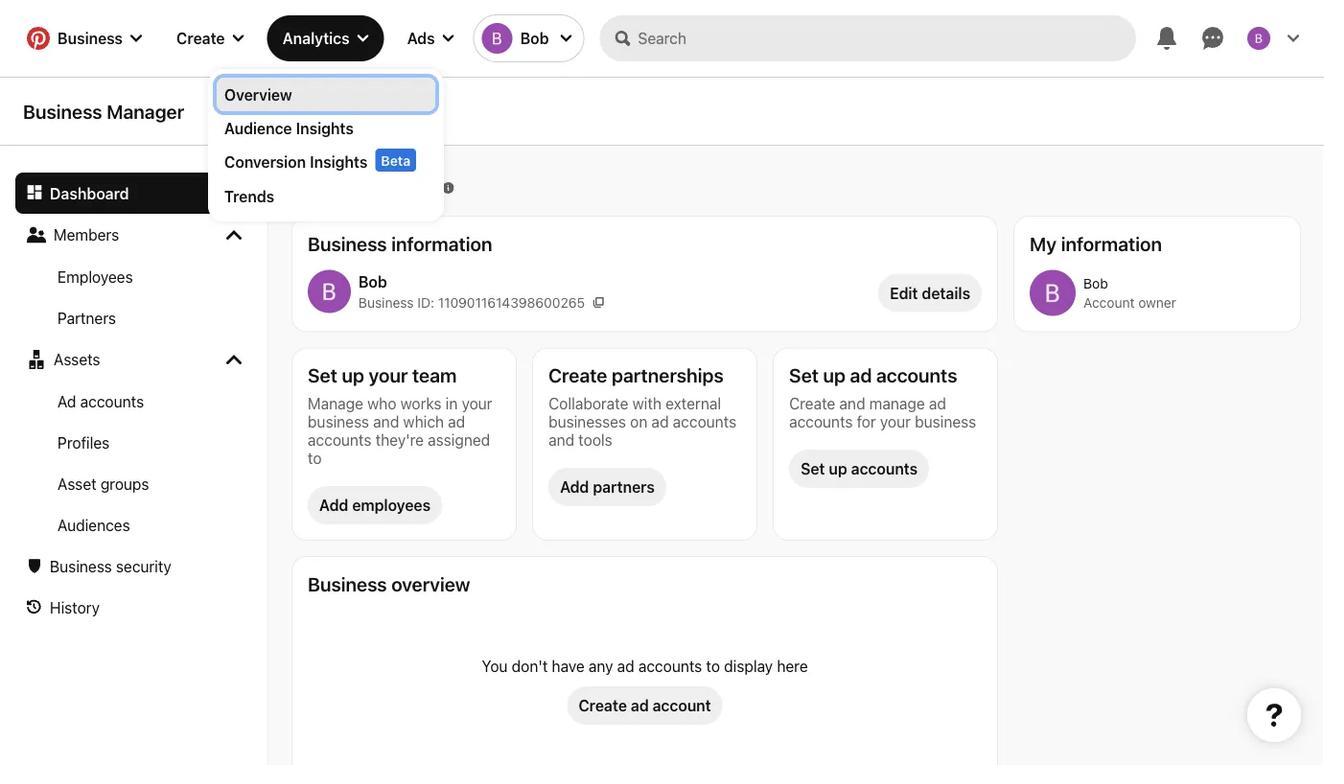 Task type: vqa. For each thing, say whether or not it's contained in the screenshot.


Task type: describe. For each thing, give the bounding box(es) containing it.
bob image inside button
[[482, 23, 513, 54]]

ad
[[58, 392, 76, 410]]

create button
[[161, 15, 259, 61]]

insights for audience insights
[[296, 119, 354, 137]]

business inside "set up ad accounts create and manage ad accounts for your business"
[[915, 412, 976, 431]]

and inside "set up ad accounts create and manage ad accounts for your business"
[[839, 394, 865, 412]]

business information
[[308, 232, 492, 255]]

create inside "set up ad accounts create and manage ad accounts for your business"
[[789, 394, 835, 412]]

conversion insights
[[224, 153, 368, 171]]

team
[[412, 364, 457, 386]]

assigned
[[428, 431, 490, 449]]

overview
[[224, 85, 292, 104]]

security image
[[27, 559, 42, 574]]

more sections image
[[226, 227, 242, 243]]

set up accounts
[[801, 460, 918, 478]]

business manager
[[23, 100, 184, 122]]

my
[[1030, 232, 1057, 255]]

any
[[589, 657, 613, 675]]

members button
[[15, 214, 253, 256]]

don't
[[512, 657, 548, 675]]

trends link
[[224, 185, 428, 207]]

1 horizontal spatial to
[[706, 657, 720, 675]]

create for create ad account
[[579, 697, 627, 715]]

business overview
[[308, 572, 470, 595]]

partners
[[593, 478, 655, 496]]

bob inside the bob account owner
[[1084, 275, 1108, 291]]

you don't have any ad accounts to display here
[[482, 657, 808, 675]]

ad inside button
[[631, 697, 649, 715]]

business for business manager
[[23, 100, 102, 122]]

bob image
[[1030, 270, 1076, 316]]

history image
[[27, 600, 42, 615]]

audiences
[[58, 516, 130, 534]]

create for create partnerships collaborate with external businesses on ad accounts and tools
[[549, 364, 607, 386]]

business for business overview
[[308, 572, 387, 595]]

up for your
[[342, 364, 364, 386]]

for
[[857, 412, 876, 431]]

1 horizontal spatial your
[[462, 394, 492, 412]]

edit details button
[[878, 274, 982, 312]]

account
[[1084, 295, 1135, 311]]

my information
[[1030, 232, 1162, 255]]

groups
[[100, 475, 149, 493]]

insights for conversion insights
[[310, 153, 368, 171]]

they're
[[375, 431, 424, 449]]

here
[[777, 657, 808, 675]]

to inside set up your team manage who works in your business and which ad accounts they're assigned to
[[308, 449, 322, 467]]

ad inside set up your team manage who works in your business and which ad accounts they're assigned to
[[448, 412, 465, 431]]

asset groups
[[58, 475, 149, 493]]

dashboard button
[[15, 173, 253, 214]]

audiences button
[[15, 504, 253, 546]]

partners
[[58, 309, 116, 327]]

business for business id: 1109011614398600265
[[359, 294, 414, 310]]

accounts right ad
[[80, 392, 144, 410]]

ad accounts
[[58, 392, 144, 410]]

assets button
[[15, 338, 253, 381]]

collaborate
[[549, 394, 629, 412]]

create partnerships collaborate with external businesses on ad accounts and tools
[[549, 364, 737, 449]]

create ad account button
[[567, 687, 723, 725]]

trends
[[224, 187, 274, 205]]

details
[[922, 284, 970, 302]]

ad accounts button
[[15, 381, 253, 422]]

set up your team manage who works in your business and which ad accounts they're assigned to
[[308, 364, 492, 467]]

account switcher arrow icon image
[[560, 33, 572, 44]]

external
[[666, 394, 721, 412]]

asset
[[58, 475, 96, 493]]

assets
[[54, 350, 100, 368]]

ad up the manage
[[850, 364, 872, 386]]

owner
[[1138, 295, 1176, 311]]

add partners button
[[549, 468, 666, 506]]

0 horizontal spatial bob
[[359, 272, 387, 290]]

primary navigation header navigation
[[12, 4, 1313, 221]]

audience
[[224, 119, 292, 137]]

history button
[[15, 587, 253, 628]]

create for create
[[176, 29, 225, 47]]

with
[[633, 394, 662, 412]]

you
[[482, 657, 508, 675]]

manage
[[869, 394, 925, 412]]

employees
[[352, 496, 431, 514]]

profiles button
[[15, 422, 253, 463]]

partners button
[[15, 297, 253, 338]]

your inside "set up ad accounts create and manage ad accounts for your business"
[[880, 412, 911, 431]]

set for set up your team
[[308, 364, 337, 386]]

have
[[552, 657, 585, 675]]

bob inside button
[[520, 29, 549, 47]]

add employees button
[[308, 486, 442, 525]]

more sections image
[[226, 352, 242, 367]]

add partners
[[560, 478, 655, 496]]

manager
[[107, 100, 184, 122]]

assets image
[[27, 350, 46, 369]]

business id: 1109011614398600265
[[359, 294, 585, 310]]

ad inside create partnerships collaborate with external businesses on ad accounts and tools
[[652, 412, 669, 431]]

set inside button
[[801, 460, 825, 478]]

conversion
[[224, 153, 306, 171]]



Task type: locate. For each thing, give the bounding box(es) containing it.
accounts inside create partnerships collaborate with external businesses on ad accounts and tools
[[673, 412, 737, 431]]

analytics
[[282, 29, 350, 47]]

and inside set up your team manage who works in your business and which ad accounts they're assigned to
[[373, 412, 399, 431]]

insights
[[296, 119, 354, 137], [310, 153, 368, 171]]

ad down you don't have any ad accounts to display here
[[631, 697, 649, 715]]

ads
[[407, 29, 435, 47]]

works
[[401, 394, 442, 412]]

and left tools
[[549, 431, 574, 449]]

information for business information
[[391, 232, 492, 255]]

create down any
[[579, 697, 627, 715]]

information for my information
[[1061, 232, 1162, 255]]

edit
[[890, 284, 918, 302]]

business inside button
[[50, 557, 112, 575]]

manage
[[308, 394, 363, 412]]

add left partners
[[560, 478, 589, 496]]

insights down audience insights link
[[310, 153, 368, 171]]

audience insights link
[[224, 117, 428, 139]]

accounts down for
[[851, 460, 918, 478]]

information up id:
[[391, 232, 492, 255]]

account
[[653, 697, 711, 715]]

accounts left for
[[789, 412, 853, 431]]

business left they're
[[308, 412, 369, 431]]

business inside button
[[58, 29, 123, 47]]

2 business from the left
[[915, 412, 976, 431]]

display
[[724, 657, 773, 675]]

ad right any
[[617, 657, 634, 675]]

to down manage
[[308, 449, 322, 467]]

0 horizontal spatial add
[[319, 496, 348, 514]]

1 horizontal spatial and
[[549, 431, 574, 449]]

edit details
[[890, 284, 970, 302]]

history
[[50, 598, 100, 617]]

accounts
[[876, 364, 957, 386], [80, 392, 144, 410], [673, 412, 737, 431], [789, 412, 853, 431], [308, 431, 371, 449], [851, 460, 918, 478], [638, 657, 702, 675]]

add for your
[[319, 496, 348, 514]]

dashboard image
[[27, 184, 42, 200]]

bob down business information
[[359, 272, 387, 290]]

Search text field
[[638, 15, 1136, 61]]

business
[[58, 29, 123, 47], [23, 100, 102, 122], [308, 232, 387, 255], [359, 294, 414, 310], [50, 557, 112, 575], [308, 572, 387, 595]]

ad right the which
[[448, 412, 465, 431]]

business security button
[[15, 546, 253, 587]]

create left for
[[789, 394, 835, 412]]

create ad account
[[579, 697, 711, 715]]

1 horizontal spatial business
[[915, 412, 976, 431]]

business badge dropdown menu button image
[[130, 33, 142, 44]]

overview menu item
[[217, 78, 435, 111]]

create inside create partnerships collaborate with external businesses on ad accounts and tools
[[549, 364, 607, 386]]

0 horizontal spatial your
[[369, 364, 408, 386]]

accounts down partnerships
[[673, 412, 737, 431]]

up inside button
[[829, 460, 847, 478]]

1 horizontal spatial dashboard
[[299, 169, 433, 200]]

bob button
[[474, 15, 583, 61]]

business for business security
[[50, 557, 112, 575]]

set up ad accounts create and manage ad accounts for your business
[[789, 364, 976, 431]]

bob account owner
[[1084, 275, 1176, 311]]

search icon image
[[615, 31, 630, 46]]

business
[[308, 412, 369, 431], [915, 412, 976, 431]]

set up accounts button
[[789, 450, 929, 488]]

and inside create partnerships collaborate with external businesses on ad accounts and tools
[[549, 431, 574, 449]]

create
[[176, 29, 225, 47], [549, 364, 607, 386], [789, 394, 835, 412], [579, 697, 627, 715]]

to left display
[[706, 657, 720, 675]]

beta
[[381, 152, 411, 168]]

tools
[[578, 431, 612, 449]]

0 horizontal spatial and
[[373, 412, 399, 431]]

audience insights
[[224, 119, 354, 137]]

dashboard
[[299, 169, 433, 200], [50, 184, 129, 202]]

business for business information
[[308, 232, 387, 255]]

and left the which
[[373, 412, 399, 431]]

business down business button at left
[[23, 100, 102, 122]]

partnerships
[[612, 364, 724, 386]]

set for set up ad accounts
[[789, 364, 819, 386]]

1 vertical spatial to
[[706, 657, 720, 675]]

businesses
[[549, 412, 626, 431]]

2 horizontal spatial bob image
[[1247, 27, 1271, 50]]

analytics button
[[267, 15, 384, 61]]

business right for
[[915, 412, 976, 431]]

dashboard inside "button"
[[50, 184, 129, 202]]

accounts down manage
[[308, 431, 371, 449]]

profiles
[[58, 433, 110, 452]]

1 vertical spatial insights
[[310, 153, 368, 171]]

business up history at the bottom of page
[[50, 557, 112, 575]]

2 horizontal spatial bob
[[1084, 275, 1108, 291]]

create up collaborate
[[549, 364, 607, 386]]

bob left account switcher arrow icon
[[520, 29, 549, 47]]

dashboard up members in the top of the page
[[50, 184, 129, 202]]

1 horizontal spatial bob image
[[482, 23, 513, 54]]

up
[[342, 364, 364, 386], [823, 364, 846, 386], [829, 460, 847, 478]]

and left the manage
[[839, 394, 865, 412]]

id:
[[417, 294, 434, 310]]

create right business badge dropdown menu button image
[[176, 29, 225, 47]]

and
[[839, 394, 865, 412], [373, 412, 399, 431], [549, 431, 574, 449]]

accounts up account
[[638, 657, 702, 675]]

1 horizontal spatial add
[[560, 478, 589, 496]]

dashboard down the beta
[[299, 169, 433, 200]]

business inside set up your team manage who works in your business and which ad accounts they're assigned to
[[308, 412, 369, 431]]

your right in
[[462, 394, 492, 412]]

asset groups button
[[15, 463, 253, 504]]

in
[[446, 394, 458, 412]]

create inside popup button
[[176, 29, 225, 47]]

1 business from the left
[[308, 412, 369, 431]]

business down the add employees button
[[308, 572, 387, 595]]

people image
[[27, 225, 46, 245]]

2 horizontal spatial your
[[880, 412, 911, 431]]

1 horizontal spatial bob
[[520, 29, 549, 47]]

add for collaborate
[[560, 478, 589, 496]]

add employees
[[319, 496, 431, 514]]

0 horizontal spatial information
[[391, 232, 492, 255]]

set inside set up your team manage who works in your business and which ad accounts they're assigned to
[[308, 364, 337, 386]]

business left id:
[[359, 294, 414, 310]]

add
[[560, 478, 589, 496], [319, 496, 348, 514]]

ads button
[[392, 15, 469, 61]]

business down trends 'link'
[[308, 232, 387, 255]]

set inside "set up ad accounts create and manage ad accounts for your business"
[[789, 364, 819, 386]]

up inside set up your team manage who works in your business and which ad accounts they're assigned to
[[342, 364, 364, 386]]

security
[[116, 557, 171, 575]]

1 horizontal spatial information
[[1061, 232, 1162, 255]]

0 horizontal spatial to
[[308, 449, 322, 467]]

business button
[[15, 15, 153, 61]]

0 vertical spatial to
[[308, 449, 322, 467]]

2 information from the left
[[1061, 232, 1162, 255]]

bob up account
[[1084, 275, 1108, 291]]

employees button
[[15, 256, 253, 297]]

overview
[[391, 572, 470, 595]]

up for ad
[[823, 364, 846, 386]]

1109011614398600265
[[438, 294, 585, 310]]

pinterest image
[[27, 27, 50, 50]]

who
[[367, 394, 396, 412]]

add left employees
[[319, 496, 348, 514]]

0 vertical spatial insights
[[296, 119, 354, 137]]

your up who
[[369, 364, 408, 386]]

information
[[391, 232, 492, 255], [1061, 232, 1162, 255]]

employees
[[58, 268, 133, 286]]

insights down overview menu item
[[296, 119, 354, 137]]

business left business badge dropdown menu button image
[[58, 29, 123, 47]]

ad right on
[[652, 412, 669, 431]]

overview link
[[224, 83, 428, 105]]

members
[[54, 225, 119, 244]]

business for business
[[58, 29, 123, 47]]

1 information from the left
[[391, 232, 492, 255]]

your
[[369, 364, 408, 386], [462, 394, 492, 412], [880, 412, 911, 431]]

which
[[403, 412, 444, 431]]

business security
[[50, 557, 171, 575]]

accounts up the manage
[[876, 364, 957, 386]]

0 horizontal spatial dashboard
[[50, 184, 129, 202]]

0 horizontal spatial bob image
[[308, 270, 351, 313]]

2 horizontal spatial and
[[839, 394, 865, 412]]

0 horizontal spatial business
[[308, 412, 369, 431]]

up for accounts
[[829, 460, 847, 478]]

create inside button
[[579, 697, 627, 715]]

on
[[630, 412, 648, 431]]

to
[[308, 449, 322, 467], [706, 657, 720, 675]]

accounts inside set up your team manage who works in your business and which ad accounts they're assigned to
[[308, 431, 371, 449]]

bob
[[520, 29, 549, 47], [359, 272, 387, 290], [1084, 275, 1108, 291]]

ad right the manage
[[929, 394, 946, 412]]

up inside "set up ad accounts create and manage ad accounts for your business"
[[823, 364, 846, 386]]

bob image
[[482, 23, 513, 54], [1247, 27, 1271, 50], [308, 270, 351, 313]]

information up the bob account owner
[[1061, 232, 1162, 255]]

your right for
[[880, 412, 911, 431]]



